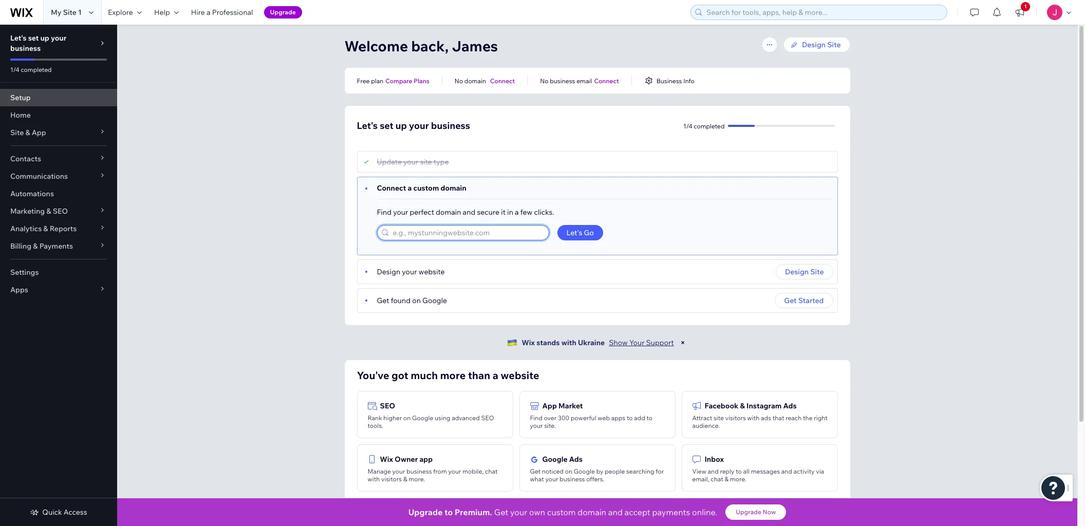 Task type: vqa. For each thing, say whether or not it's contained in the screenshot.
SEO within Rank higher on Google using advanced SEO tools.
yes



Task type: describe. For each thing, give the bounding box(es) containing it.
manage your business from your mobile, chat with visitors & more.
[[368, 468, 498, 483]]

more. inside "view and reply to all messages and activity via email, chat & more."
[[730, 475, 747, 483]]

tools.
[[368, 422, 383, 430]]

wix owner app
[[380, 455, 433, 464]]

to left add
[[627, 414, 633, 422]]

plans
[[414, 77, 430, 85]]

google for higher
[[412, 414, 433, 422]]

site inside the attract site visitors with ads that reach the right audience.
[[714, 414, 724, 422]]

perfect
[[410, 208, 434, 217]]

now
[[763, 508, 776, 516]]

financial tools
[[542, 508, 592, 518]]

settings link
[[0, 264, 117, 281]]

and left secure
[[463, 208, 476, 217]]

google ads
[[542, 455, 583, 464]]

web
[[598, 414, 610, 422]]

audience.
[[693, 422, 720, 430]]

rank higher on google using advanced seo tools.
[[368, 414, 494, 430]]

upgrade to premium. get your own custom domain and accept payments online.
[[408, 507, 718, 518]]

your left own
[[510, 507, 527, 518]]

up inside let's set up your business
[[40, 33, 49, 43]]

1 button
[[1009, 0, 1032, 25]]

support
[[646, 338, 674, 347]]

google for noticed
[[574, 468, 595, 475]]

connect a custom domain
[[377, 183, 467, 193]]

visitors inside the attract site visitors with ads that reach the right audience.
[[726, 414, 746, 422]]

get right "premium."
[[494, 507, 508, 518]]

started
[[799, 296, 824, 305]]

business info
[[657, 77, 695, 85]]

1 horizontal spatial let's set up your business
[[357, 120, 470, 132]]

powerful
[[571, 414, 597, 422]]

find your perfect domain and secure it in a few clicks.
[[377, 208, 555, 217]]

ukraine
[[578, 338, 605, 347]]

and left accept
[[608, 507, 623, 518]]

searching
[[626, 468, 655, 475]]

update your site type
[[377, 157, 449, 167]]

ads
[[761, 414, 771, 422]]

your
[[630, 338, 645, 347]]

marketing & seo
[[10, 207, 68, 216]]

get for get found on google
[[377, 296, 389, 305]]

people
[[605, 468, 625, 475]]

your up the update your site type
[[409, 120, 429, 132]]

all
[[743, 468, 750, 475]]

business inside get noticed on google by people searching for what your business offers.
[[560, 475, 585, 483]]

facebook & instagram ads
[[705, 401, 797, 411]]

back,
[[411, 37, 449, 55]]

noticed
[[542, 468, 564, 475]]

wix stands with ukraine show your support
[[522, 338, 674, 347]]

2 horizontal spatial connect
[[594, 77, 619, 85]]

site inside popup button
[[10, 128, 24, 137]]

hire a professional link
[[185, 0, 259, 25]]

and left activity
[[782, 468, 792, 475]]

seo inside rank higher on google using advanced seo tools.
[[481, 414, 494, 422]]

advanced
[[452, 414, 480, 422]]

show your support button
[[609, 338, 674, 347]]

a right than
[[493, 369, 499, 382]]

in
[[507, 208, 513, 217]]

stands
[[537, 338, 560, 347]]

over
[[544, 414, 557, 422]]

online.
[[692, 507, 718, 518]]

that
[[773, 414, 785, 422]]

a right in
[[515, 208, 519, 217]]

type
[[434, 157, 449, 167]]

get found on google
[[377, 296, 447, 305]]

james
[[452, 37, 498, 55]]

premium.
[[455, 507, 492, 518]]

chat inside "view and reply to all messages and activity via email, chat & more."
[[711, 475, 724, 483]]

instagram
[[747, 401, 782, 411]]

design inside button
[[785, 267, 809, 277]]

to inside "view and reply to all messages and activity via email, chat & more."
[[736, 468, 742, 475]]

on for higher
[[404, 414, 411, 422]]

setup link
[[0, 89, 117, 106]]

1 horizontal spatial connect
[[490, 77, 515, 85]]

get noticed on google by people searching for what your business offers.
[[530, 468, 664, 483]]

reply
[[720, 468, 735, 475]]

domain down offers.
[[578, 507, 607, 518]]

with inside the attract site visitors with ads that reach the right audience.
[[748, 414, 760, 422]]

free plan compare plans
[[357, 77, 430, 85]]

0 horizontal spatial connect
[[377, 183, 406, 193]]

site & app button
[[0, 124, 117, 141]]

0 horizontal spatial ads
[[569, 455, 583, 464]]

0 vertical spatial design site
[[802, 40, 841, 49]]

& for analytics & reports
[[43, 224, 48, 233]]

go
[[584, 228, 594, 237]]

design up 'found'
[[377, 267, 400, 277]]

marketing inside button
[[401, 508, 436, 518]]

let's go
[[567, 228, 594, 237]]

sidebar element
[[0, 25, 117, 526]]

more. inside manage your business from your mobile, chat with visitors & more.
[[409, 475, 425, 483]]

0 horizontal spatial site
[[420, 157, 432, 167]]

let's set up your business inside sidebar element
[[10, 33, 66, 53]]

communications button
[[0, 168, 117, 185]]

quick access
[[42, 508, 87, 517]]

upgrade for upgrade now
[[736, 508, 762, 516]]

design your website
[[377, 267, 445, 277]]

get started button
[[775, 293, 833, 308]]

manage
[[368, 468, 391, 475]]

what
[[530, 475, 544, 483]]

app market
[[542, 401, 583, 411]]

reach
[[786, 414, 802, 422]]

1/4 completed inside sidebar element
[[10, 66, 52, 73]]

1 vertical spatial website
[[501, 369, 539, 382]]

design site button
[[776, 264, 833, 280]]

access
[[64, 508, 87, 517]]

1 horizontal spatial set
[[380, 120, 394, 132]]

upgrade button
[[264, 6, 302, 19]]

secure
[[477, 208, 500, 217]]

analytics & reports button
[[682, 498, 838, 526]]

view and reply to all messages and activity via email, chat & more.
[[693, 468, 824, 483]]

& for facebook & instagram ads
[[740, 401, 745, 411]]

google for found
[[422, 296, 447, 305]]

no domain connect
[[455, 77, 515, 85]]

to left "premium."
[[445, 507, 453, 518]]

business inside let's set up your business
[[10, 44, 41, 53]]

plan
[[371, 77, 384, 85]]

accept
[[625, 507, 651, 518]]

on for found
[[412, 296, 421, 305]]

business up type
[[431, 120, 470, 132]]

attract
[[693, 414, 712, 422]]

0 horizontal spatial custom
[[413, 183, 439, 193]]

automations
[[10, 189, 54, 198]]

by
[[597, 468, 604, 475]]

0 vertical spatial ads
[[784, 401, 797, 411]]

few
[[521, 208, 533, 217]]

professional
[[212, 8, 253, 17]]

0 horizontal spatial website
[[419, 267, 445, 277]]

offers.
[[587, 475, 605, 483]]

setup
[[10, 93, 31, 102]]



Task type: locate. For each thing, give the bounding box(es) containing it.
1 horizontal spatial on
[[412, 296, 421, 305]]

0 vertical spatial visitors
[[726, 414, 746, 422]]

1 inside button
[[1025, 3, 1027, 10]]

& for site & app
[[25, 128, 30, 137]]

connect down "james"
[[490, 77, 515, 85]]

0 horizontal spatial wix
[[380, 455, 393, 464]]

1 horizontal spatial 1/4
[[684, 122, 693, 130]]

app inside popup button
[[32, 128, 46, 137]]

visitors down facebook
[[726, 414, 746, 422]]

connect link for no domain connect
[[490, 76, 515, 85]]

& for analytics & reports
[[739, 508, 744, 518]]

0 horizontal spatial analytics
[[10, 224, 42, 233]]

0 vertical spatial 1/4 completed
[[10, 66, 52, 73]]

2 horizontal spatial let's
[[567, 228, 583, 237]]

1 horizontal spatial no
[[540, 77, 549, 85]]

0 vertical spatial seo
[[53, 207, 68, 216]]

your inside get noticed on google by people searching for what your business offers.
[[546, 475, 558, 483]]

using
[[435, 414, 451, 422]]

connect link right email
[[594, 76, 619, 85]]

site down home
[[10, 128, 24, 137]]

site up started
[[811, 267, 824, 277]]

clicks.
[[534, 208, 555, 217]]

1 vertical spatial completed
[[694, 122, 725, 130]]

find
[[377, 208, 392, 217], [530, 414, 543, 422]]

1 more. from the left
[[409, 475, 425, 483]]

rank
[[368, 414, 382, 422]]

reports
[[745, 508, 771, 518]]

0 horizontal spatial find
[[377, 208, 392, 217]]

find over 300 powerful web apps to add to your site.
[[530, 414, 653, 430]]

google right 'found'
[[422, 296, 447, 305]]

find inside find over 300 powerful web apps to add to your site.
[[530, 414, 543, 422]]

2 more. from the left
[[730, 475, 747, 483]]

0 vertical spatial 1/4
[[10, 66, 19, 73]]

to left all
[[736, 468, 742, 475]]

google
[[422, 296, 447, 305], [412, 414, 433, 422], [542, 455, 568, 464], [574, 468, 595, 475]]

website up get found on google
[[419, 267, 445, 277]]

your
[[51, 33, 66, 43], [409, 120, 429, 132], [403, 157, 418, 167], [393, 208, 408, 217], [402, 267, 417, 277], [530, 422, 543, 430], [392, 468, 405, 475], [448, 468, 461, 475], [546, 475, 558, 483], [510, 507, 527, 518]]

0 horizontal spatial chat
[[485, 468, 498, 475]]

design site down search for tools, apps, help & more... field
[[802, 40, 841, 49]]

0 vertical spatial wix
[[522, 338, 535, 347]]

0 vertical spatial up
[[40, 33, 49, 43]]

1 vertical spatial 1/4 completed
[[684, 122, 725, 130]]

1 vertical spatial app
[[542, 401, 557, 411]]

0 vertical spatial website
[[419, 267, 445, 277]]

completed down info
[[694, 122, 725, 130]]

1 horizontal spatial chat
[[711, 475, 724, 483]]

via
[[816, 468, 824, 475]]

marketing inside dropdown button
[[10, 207, 45, 216]]

site.
[[544, 422, 556, 430]]

no
[[455, 77, 463, 85], [540, 77, 549, 85]]

contacts
[[10, 154, 41, 163]]

1 horizontal spatial let's
[[357, 120, 378, 132]]

analytics for analytics & reports
[[10, 224, 42, 233]]

found
[[391, 296, 411, 305]]

1 vertical spatial set
[[380, 120, 394, 132]]

e.g., mystunningwebsite.com field
[[390, 226, 546, 240]]

a right hire
[[207, 8, 211, 17]]

app down home link
[[32, 128, 46, 137]]

0 vertical spatial set
[[28, 33, 39, 43]]

design
[[802, 40, 826, 49], [377, 267, 400, 277], [785, 267, 809, 277]]

your inside find over 300 powerful web apps to add to your site.
[[530, 422, 543, 430]]

upgrade for upgrade
[[270, 8, 296, 16]]

1/4 completed up setup
[[10, 66, 52, 73]]

site down facebook
[[714, 414, 724, 422]]

your right what
[[546, 475, 558, 483]]

settings
[[10, 268, 39, 277]]

get inside get noticed on google by people searching for what your business offers.
[[530, 468, 541, 475]]

let's set up your business up the update your site type
[[357, 120, 470, 132]]

email marketing button
[[357, 498, 513, 526]]

0 horizontal spatial completed
[[21, 66, 52, 73]]

1 horizontal spatial app
[[542, 401, 557, 411]]

find left the perfect
[[377, 208, 392, 217]]

more.
[[409, 475, 425, 483], [730, 475, 747, 483]]

find for find over 300 powerful web apps to add to your site.
[[530, 414, 543, 422]]

wix up manage
[[380, 455, 393, 464]]

1 vertical spatial find
[[530, 414, 543, 422]]

0 vertical spatial custom
[[413, 183, 439, 193]]

get inside get started button
[[784, 296, 797, 305]]

1 horizontal spatial upgrade
[[408, 507, 443, 518]]

website right than
[[501, 369, 539, 382]]

0 horizontal spatial with
[[368, 475, 380, 483]]

1 vertical spatial let's set up your business
[[357, 120, 470, 132]]

1 horizontal spatial more.
[[730, 475, 747, 483]]

reports
[[50, 224, 77, 233]]

1 no from the left
[[455, 77, 463, 85]]

my site 1
[[51, 8, 82, 17]]

1/4 inside sidebar element
[[10, 66, 19, 73]]

analytics inside popup button
[[10, 224, 42, 233]]

your right from
[[448, 468, 461, 475]]

business down 'app'
[[407, 468, 432, 475]]

seo right advanced
[[481, 414, 494, 422]]

0 horizontal spatial more.
[[409, 475, 425, 483]]

get left started
[[784, 296, 797, 305]]

right
[[814, 414, 828, 422]]

business left email
[[550, 77, 575, 85]]

upgrade inside upgrade now button
[[736, 508, 762, 516]]

get started
[[784, 296, 824, 305]]

update
[[377, 157, 402, 167]]

google left by
[[574, 468, 595, 475]]

app up over
[[542, 401, 557, 411]]

free
[[357, 77, 370, 85]]

0 horizontal spatial connect link
[[490, 76, 515, 85]]

google up noticed
[[542, 455, 568, 464]]

business inside manage your business from your mobile, chat with visitors & more.
[[407, 468, 432, 475]]

0 horizontal spatial 1
[[78, 8, 82, 17]]

than
[[468, 369, 490, 382]]

your left the site.
[[530, 422, 543, 430]]

upgrade
[[270, 8, 296, 16], [408, 507, 443, 518], [736, 508, 762, 516]]

got
[[392, 369, 409, 382]]

ads up get noticed on google by people searching for what your business offers. at the bottom of page
[[569, 455, 583, 464]]

0 vertical spatial analytics
[[10, 224, 42, 233]]

1 vertical spatial seo
[[380, 401, 395, 411]]

seo inside dropdown button
[[53, 207, 68, 216]]

design up get started button
[[785, 267, 809, 277]]

1 vertical spatial site
[[714, 414, 724, 422]]

0 horizontal spatial marketing
[[10, 207, 45, 216]]

compare
[[386, 77, 412, 85]]

site inside button
[[811, 267, 824, 277]]

& inside manage your business from your mobile, chat with visitors & more.
[[403, 475, 407, 483]]

communications
[[10, 172, 68, 181]]

connect link down "james"
[[490, 76, 515, 85]]

1
[[1025, 3, 1027, 10], [78, 8, 82, 17]]

let's set up your business
[[10, 33, 66, 53], [357, 120, 470, 132]]

& inside "view and reply to all messages and activity via email, chat & more."
[[725, 475, 729, 483]]

0 horizontal spatial no
[[455, 77, 463, 85]]

hire a professional
[[191, 8, 253, 17]]

completed inside sidebar element
[[21, 66, 52, 73]]

find for find your perfect domain and secure it in a few clicks.
[[377, 208, 392, 217]]

0 vertical spatial site
[[420, 157, 432, 167]]

& for marketing & seo
[[46, 207, 51, 216]]

your down my
[[51, 33, 66, 43]]

get left 'found'
[[377, 296, 389, 305]]

get left noticed
[[530, 468, 541, 475]]

0 horizontal spatial set
[[28, 33, 39, 43]]

marketing
[[10, 207, 45, 216], [401, 508, 436, 518]]

0 vertical spatial on
[[412, 296, 421, 305]]

business up setup
[[10, 44, 41, 53]]

no for no business email connect
[[540, 77, 549, 85]]

get for get started
[[784, 296, 797, 305]]

1/4
[[10, 66, 19, 73], [684, 122, 693, 130]]

home
[[10, 110, 31, 120]]

google inside get noticed on google by people searching for what your business offers.
[[574, 468, 595, 475]]

1 horizontal spatial with
[[562, 338, 577, 347]]

1 horizontal spatial wix
[[522, 338, 535, 347]]

analytics inside button
[[705, 508, 737, 518]]

let's inside let's go button
[[567, 228, 583, 237]]

email marketing
[[380, 508, 436, 518]]

wix left stands
[[522, 338, 535, 347]]

0 horizontal spatial 1/4 completed
[[10, 66, 52, 73]]

view
[[693, 468, 707, 475]]

to right add
[[647, 414, 653, 422]]

visitors inside manage your business from your mobile, chat with visitors & more.
[[381, 475, 402, 483]]

design site
[[802, 40, 841, 49], [785, 267, 824, 277]]

marketing down automations
[[10, 207, 45, 216]]

visitors
[[726, 414, 746, 422], [381, 475, 402, 483]]

0 vertical spatial with
[[562, 338, 577, 347]]

1 horizontal spatial custom
[[547, 507, 576, 518]]

on inside get noticed on google by people searching for what your business offers.
[[565, 468, 573, 475]]

visitors down owner
[[381, 475, 402, 483]]

business info button
[[644, 76, 695, 85]]

domain down "james"
[[465, 77, 486, 85]]

marketing right the email on the bottom of page
[[401, 508, 436, 518]]

info
[[684, 77, 695, 85]]

design down search for tools, apps, help & more... field
[[802, 40, 826, 49]]

contacts button
[[0, 150, 117, 168]]

1 vertical spatial with
[[748, 414, 760, 422]]

domain up find your perfect domain and secure it in a few clicks.
[[441, 183, 467, 193]]

you've
[[357, 369, 389, 382]]

connect right email
[[594, 77, 619, 85]]

2 horizontal spatial seo
[[481, 414, 494, 422]]

1 vertical spatial analytics
[[705, 508, 737, 518]]

0 vertical spatial marketing
[[10, 207, 45, 216]]

1 horizontal spatial visitors
[[726, 414, 746, 422]]

2 no from the left
[[540, 77, 549, 85]]

much
[[411, 369, 438, 382]]

1 horizontal spatial connect link
[[594, 76, 619, 85]]

a down the update your site type
[[408, 183, 412, 193]]

1 connect link from the left
[[490, 76, 515, 85]]

2 connect link from the left
[[594, 76, 619, 85]]

your left the perfect
[[393, 208, 408, 217]]

market
[[559, 401, 583, 411]]

connect link for no business email connect
[[594, 76, 619, 85]]

it
[[501, 208, 506, 217]]

1 horizontal spatial 1/4 completed
[[684, 122, 725, 130]]

1 horizontal spatial website
[[501, 369, 539, 382]]

0 vertical spatial app
[[32, 128, 46, 137]]

higher
[[384, 414, 402, 422]]

no for no domain connect
[[455, 77, 463, 85]]

0 horizontal spatial seo
[[53, 207, 68, 216]]

google inside rank higher on google using advanced seo tools.
[[412, 414, 433, 422]]

connect down update
[[377, 183, 406, 193]]

with inside manage your business from your mobile, chat with visitors & more.
[[368, 475, 380, 483]]

design site up get started button
[[785, 267, 824, 277]]

set inside let's set up your business
[[28, 33, 39, 43]]

from
[[433, 468, 447, 475]]

on inside rank higher on google using advanced seo tools.
[[404, 414, 411, 422]]

billing & payments button
[[0, 237, 117, 255]]

seo up higher
[[380, 401, 395, 411]]

and
[[463, 208, 476, 217], [708, 468, 719, 475], [782, 468, 792, 475], [608, 507, 623, 518]]

site left type
[[420, 157, 432, 167]]

completed up setup
[[21, 66, 52, 73]]

analytics left reports
[[705, 508, 737, 518]]

analytics for analytics & reports
[[705, 508, 737, 518]]

wix for wix stands with ukraine show your support
[[522, 338, 535, 347]]

1 vertical spatial on
[[404, 414, 411, 422]]

on down google ads
[[565, 468, 573, 475]]

& inside dropdown button
[[46, 207, 51, 216]]

& inside popup button
[[25, 128, 30, 137]]

1 horizontal spatial site
[[714, 414, 724, 422]]

1/4 down info
[[684, 122, 693, 130]]

marketing & seo button
[[0, 202, 117, 220]]

find left over
[[530, 414, 543, 422]]

0 vertical spatial let's
[[10, 33, 27, 43]]

get for get noticed on google by people searching for what your business offers.
[[530, 468, 541, 475]]

2 vertical spatial let's
[[567, 228, 583, 237]]

custom
[[413, 183, 439, 193], [547, 507, 576, 518]]

0 vertical spatial completed
[[21, 66, 52, 73]]

2 vertical spatial seo
[[481, 414, 494, 422]]

300
[[558, 414, 570, 422]]

a
[[207, 8, 211, 17], [408, 183, 412, 193], [515, 208, 519, 217], [493, 369, 499, 382]]

for
[[656, 468, 664, 475]]

ads up reach at the right bottom
[[784, 401, 797, 411]]

welcome
[[345, 37, 408, 55]]

my
[[51, 8, 61, 17]]

1 horizontal spatial find
[[530, 414, 543, 422]]

site down search for tools, apps, help & more... field
[[828, 40, 841, 49]]

payments
[[652, 507, 690, 518]]

analytics up 'billing' in the left of the page
[[10, 224, 42, 233]]

1 horizontal spatial marketing
[[401, 508, 436, 518]]

more. down 'app'
[[409, 475, 425, 483]]

design site inside button
[[785, 267, 824, 277]]

website
[[419, 267, 445, 277], [501, 369, 539, 382]]

no left email
[[540, 77, 549, 85]]

2 vertical spatial on
[[565, 468, 573, 475]]

& inside button
[[739, 508, 744, 518]]

1 vertical spatial custom
[[547, 507, 576, 518]]

domain right the perfect
[[436, 208, 461, 217]]

analytics & reports
[[10, 224, 77, 233]]

chat inside manage your business from your mobile, chat with visitors & more.
[[485, 468, 498, 475]]

apps
[[10, 285, 28, 294]]

more. left messages
[[730, 475, 747, 483]]

on right 'found'
[[412, 296, 421, 305]]

1 horizontal spatial 1
[[1025, 3, 1027, 10]]

0 horizontal spatial let's set up your business
[[10, 33, 66, 53]]

design site link
[[784, 37, 850, 52]]

your up get found on google
[[402, 267, 417, 277]]

1/4 up setup
[[10, 66, 19, 73]]

0 horizontal spatial let's
[[10, 33, 27, 43]]

1 vertical spatial let's
[[357, 120, 378, 132]]

custom right own
[[547, 507, 576, 518]]

upgrade for upgrade to premium. get your own custom domain and accept payments online.
[[408, 507, 443, 518]]

seo down 'automations' link on the left top of the page
[[53, 207, 68, 216]]

automations link
[[0, 185, 117, 202]]

2 horizontal spatial upgrade
[[736, 508, 762, 516]]

let's set up your business down my
[[10, 33, 66, 53]]

let's go button
[[557, 225, 603, 241]]

help
[[154, 8, 170, 17]]

1 horizontal spatial seo
[[380, 401, 395, 411]]

& for billing & payments
[[33, 242, 38, 251]]

payments
[[39, 242, 73, 251]]

financial tools button
[[519, 498, 676, 526]]

chat right email,
[[711, 475, 724, 483]]

1 vertical spatial 1/4
[[684, 122, 693, 130]]

0 horizontal spatial app
[[32, 128, 46, 137]]

1 vertical spatial marketing
[[401, 508, 436, 518]]

home link
[[0, 106, 117, 124]]

upgrade inside "upgrade" button
[[270, 8, 296, 16]]

2 horizontal spatial with
[[748, 414, 760, 422]]

1 horizontal spatial analytics
[[705, 508, 737, 518]]

no right plans
[[455, 77, 463, 85]]

0 horizontal spatial up
[[40, 33, 49, 43]]

business down google ads
[[560, 475, 585, 483]]

show
[[609, 338, 628, 347]]

1 horizontal spatial completed
[[694, 122, 725, 130]]

analytics
[[10, 224, 42, 233], [705, 508, 737, 518]]

your inside let's set up your business
[[51, 33, 66, 43]]

your right update
[[403, 157, 418, 167]]

0 horizontal spatial visitors
[[381, 475, 402, 483]]

1 horizontal spatial up
[[396, 120, 407, 132]]

1/4 completed down info
[[684, 122, 725, 130]]

add
[[634, 414, 645, 422]]

quick
[[42, 508, 62, 517]]

1 vertical spatial visitors
[[381, 475, 402, 483]]

chat right mobile,
[[485, 468, 498, 475]]

on right higher
[[404, 414, 411, 422]]

1 vertical spatial up
[[396, 120, 407, 132]]

let's inside let's set up your business
[[10, 33, 27, 43]]

on for noticed
[[565, 468, 573, 475]]

billing & payments
[[10, 242, 73, 251]]

site right my
[[63, 8, 77, 17]]

wix for wix owner app
[[380, 455, 393, 464]]

1 horizontal spatial ads
[[784, 401, 797, 411]]

0 vertical spatial find
[[377, 208, 392, 217]]

compare plans link
[[386, 76, 430, 85]]

wix
[[522, 338, 535, 347], [380, 455, 393, 464]]

and down inbox
[[708, 468, 719, 475]]

custom up the perfect
[[413, 183, 439, 193]]

your down owner
[[392, 468, 405, 475]]

0 horizontal spatial upgrade
[[270, 8, 296, 16]]

Search for tools, apps, help & more... field
[[704, 5, 944, 20]]

activity
[[794, 468, 815, 475]]

billing
[[10, 242, 31, 251]]

1 vertical spatial design site
[[785, 267, 824, 277]]

google left using
[[412, 414, 433, 422]]

1 vertical spatial wix
[[380, 455, 393, 464]]

0 horizontal spatial 1/4
[[10, 66, 19, 73]]



